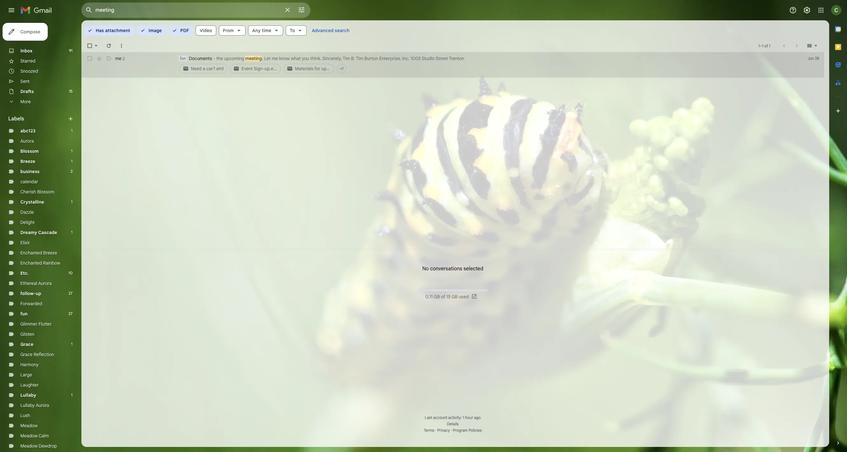 Task type: locate. For each thing, give the bounding box(es) containing it.
2 vertical spatial aurora
[[36, 403, 49, 409]]

privacy
[[437, 429, 450, 433]]

of right 0.11
[[441, 294, 445, 300]]

1 horizontal spatial upcoming
[[321, 66, 342, 72]]

1 vertical spatial blossom
[[37, 189, 54, 195]]

1 meadow from the top
[[20, 423, 38, 429]]

program policies link
[[453, 429, 482, 433]]

1 horizontal spatial gb
[[452, 294, 458, 300]]

1 vertical spatial meadow
[[20, 434, 38, 439]]

1 horizontal spatial me
[[272, 56, 278, 61]]

1 grace from the top
[[20, 342, 33, 348]]

0 horizontal spatial fun
[[20, 311, 28, 317]]

meadow
[[20, 423, 38, 429], [20, 434, 38, 439], [20, 444, 38, 450]]

0 vertical spatial lullaby
[[20, 393, 36, 399]]

gb
[[434, 294, 440, 300], [452, 294, 458, 300]]

glimmer flutter
[[20, 322, 52, 327]]

0 vertical spatial fun
[[180, 56, 186, 61]]

inbox
[[20, 48, 32, 54]]

0 horizontal spatial 15
[[69, 89, 73, 94]]

sent
[[20, 79, 30, 84]]

2 tim from the left
[[356, 56, 363, 61]]

aurora down lullaby link
[[36, 403, 49, 409]]

tim right the b.
[[356, 56, 363, 61]]

video
[[200, 28, 212, 33]]

a
[[203, 66, 205, 72]]

meadow for meadow calm
[[20, 434, 38, 439]]

any time button
[[248, 25, 283, 36]]

15 inside labels navigation
[[69, 89, 73, 94]]

business
[[20, 169, 40, 175]]

1 vertical spatial aurora
[[38, 281, 52, 287]]

calm
[[39, 434, 49, 439]]

row containing me
[[81, 52, 824, 78]]

gmail image
[[20, 4, 55, 17]]

policies
[[469, 429, 482, 433]]

meadow down meadow calm
[[20, 444, 38, 450]]

27
[[69, 291, 73, 296], [69, 312, 73, 317]]

has
[[96, 28, 104, 33]]

dewdrop
[[39, 444, 57, 450]]

no
[[422, 266, 429, 272]]

lullaby
[[20, 393, 36, 399], [20, 403, 35, 409]]

enchanted breeze
[[20, 250, 57, 256]]

1 lullaby from the top
[[20, 393, 36, 399]]

1 vertical spatial enchanted
[[20, 261, 42, 266]]

.
[[262, 56, 263, 61]]

terms
[[424, 429, 434, 433]]

b.
[[351, 56, 355, 61]]

fun link
[[20, 311, 28, 317]]

upcoming down sincerely,
[[321, 66, 342, 72]]

me 2
[[115, 56, 125, 61]]

1 enchanted from the top
[[20, 250, 42, 256]]

cell
[[179, 55, 793, 74]]

1 vertical spatial 27
[[69, 312, 73, 317]]

0 horizontal spatial of
[[441, 294, 445, 300]]

cell containing documents
[[179, 55, 793, 74]]

clear search image
[[281, 3, 294, 16]]

0 vertical spatial breeze
[[20, 159, 35, 164]]

0 vertical spatial of
[[765, 43, 768, 48]]

gb left the "used" at the bottom of the page
[[452, 294, 458, 300]]

2 gb from the left
[[452, 294, 458, 300]]

jun
[[808, 56, 814, 61]]

2 vertical spatial meadow
[[20, 444, 38, 450]]

0 horizontal spatial gb
[[434, 294, 440, 300]]

0 vertical spatial upcoming
[[224, 56, 244, 61]]

blossom up crystalline link
[[37, 189, 54, 195]]

think.
[[310, 56, 321, 61]]

fun up "glimmer"
[[20, 311, 28, 317]]

2 enchanted from the top
[[20, 261, 42, 266]]

1 vertical spatial 15
[[446, 294, 451, 300]]

what
[[291, 56, 301, 61]]

+1 button
[[340, 66, 344, 72]]

1 vertical spatial 2
[[71, 169, 73, 174]]

conversations
[[430, 266, 462, 272]]

advanced search
[[312, 28, 350, 33]]

need
[[191, 66, 202, 72]]

glimmer flutter link
[[20, 322, 52, 327]]

upcoming
[[224, 56, 244, 61], [321, 66, 342, 72]]

fun documents - the upcoming meeting . let me know what you think. sincerely, tim b. tim  burton enterprise, inc. 1005 studio street trenton
[[180, 56, 464, 61]]

aurora down abc123 'link'
[[20, 138, 34, 144]]

fun
[[180, 56, 186, 61], [20, 311, 28, 317]]

meadow for meadow link
[[20, 423, 38, 429]]

meadow down 'lush' link at the bottom of page
[[20, 423, 38, 429]]

me down more icon
[[115, 56, 121, 61]]

grace reflection link
[[20, 352, 54, 358]]

0 vertical spatial meadow
[[20, 423, 38, 429]]

None checkbox
[[87, 43, 93, 49]]

used
[[459, 294, 469, 300]]

dreamy cascade link
[[20, 230, 57, 236]]

none checkbox inside row
[[87, 55, 93, 62]]

1 horizontal spatial breeze
[[43, 250, 57, 256]]

0 vertical spatial grace
[[20, 342, 33, 348]]

documents
[[189, 56, 212, 61]]

lullaby link
[[20, 393, 36, 399]]

refresh image
[[106, 43, 112, 49]]

fun inside the fun documents - the upcoming meeting . let me know what you think. sincerely, tim b. tim  burton enterprise, inc. 1005 studio street trenton
[[180, 56, 186, 61]]

1 27 from the top
[[69, 291, 73, 296]]

1 vertical spatial lullaby
[[20, 403, 35, 409]]

terms link
[[424, 429, 434, 433]]

3 meadow from the top
[[20, 444, 38, 450]]

sincerely,
[[323, 56, 342, 61]]

etc. link
[[20, 271, 29, 276]]

blossom
[[20, 149, 39, 154], [37, 189, 54, 195]]

enchanted down elixir
[[20, 250, 42, 256]]

2 meadow from the top
[[20, 434, 38, 439]]

lullaby for lullaby aurora
[[20, 403, 35, 409]]

breeze down blossom link
[[20, 159, 35, 164]]

breeze up "rainbow"
[[43, 250, 57, 256]]

row inside "no conversations selected" main content
[[81, 52, 824, 78]]

1 vertical spatial grace
[[20, 352, 33, 358]]

labels navigation
[[0, 20, 81, 453]]

tim left the b.
[[343, 56, 350, 61]]

details
[[447, 422, 459, 427]]

grace for grace reflection
[[20, 352, 33, 358]]

15
[[69, 89, 73, 94], [446, 294, 451, 300]]

None checkbox
[[87, 55, 93, 62]]

burton
[[364, 56, 378, 61]]

enchanted up etc. link
[[20, 261, 42, 266]]

crystalline
[[20, 199, 44, 205]]

cascade
[[38, 230, 57, 236]]

calendar
[[20, 179, 38, 185]]

to button
[[286, 25, 307, 36]]

fun left documents
[[180, 56, 186, 61]]

0 vertical spatial enchanted
[[20, 250, 42, 256]]

the
[[216, 56, 223, 61]]

0 horizontal spatial 2
[[71, 169, 73, 174]]

grace for grace link
[[20, 342, 33, 348]]

you
[[302, 56, 309, 61]]

large
[[20, 373, 32, 378]]

fun inside labels navigation
[[20, 311, 28, 317]]

grace down glisten 'link'
[[20, 342, 33, 348]]

1 horizontal spatial 2
[[123, 56, 125, 61]]

0.11
[[426, 294, 433, 300]]

2 grace from the top
[[20, 352, 33, 358]]

1 horizontal spatial tim
[[356, 56, 363, 61]]

1 vertical spatial fun
[[20, 311, 28, 317]]

1 vertical spatial breeze
[[43, 250, 57, 256]]

blossom up breeze link
[[20, 149, 39, 154]]

tim
[[343, 56, 350, 61], [356, 56, 363, 61]]

0 vertical spatial 2
[[123, 56, 125, 61]]

None search field
[[81, 3, 311, 18]]

let
[[264, 56, 271, 61]]

none checkbox inside "no conversations selected" main content
[[87, 43, 93, 49]]

1 horizontal spatial ·
[[451, 429, 452, 433]]

reflection
[[34, 352, 54, 358]]

lullaby down laughter link
[[20, 393, 36, 399]]

0 vertical spatial 27
[[69, 291, 73, 296]]

1 – 1 of 1
[[758, 43, 771, 48]]

0 horizontal spatial tim
[[343, 56, 350, 61]]

sign-
[[254, 66, 265, 72]]

meadow calm link
[[20, 434, 49, 439]]

upcoming right the the
[[224, 56, 244, 61]]

0 horizontal spatial upcoming
[[224, 56, 244, 61]]

· right terms link on the right of page
[[435, 429, 436, 433]]

tab list
[[829, 20, 847, 430]]

aurora up up
[[38, 281, 52, 287]]

image
[[149, 28, 162, 33]]

2
[[123, 56, 125, 61], [71, 169, 73, 174]]

meadow down meadow link
[[20, 434, 38, 439]]

-
[[213, 56, 215, 61]]

· down details link
[[451, 429, 452, 433]]

1 horizontal spatial of
[[765, 43, 768, 48]]

search mail image
[[83, 4, 95, 16]]

0 horizontal spatial ·
[[435, 429, 436, 433]]

0 vertical spatial aurora
[[20, 138, 34, 144]]

advanced search options image
[[295, 3, 308, 16]]

2 inside labels navigation
[[71, 169, 73, 174]]

follow link to manage storage image
[[471, 294, 478, 300]]

more image
[[118, 43, 125, 49]]

program
[[453, 429, 468, 433]]

gb right 0.11
[[434, 294, 440, 300]]

lullaby down lullaby link
[[20, 403, 35, 409]]

Search mail text field
[[95, 7, 280, 13]]

1 horizontal spatial fun
[[180, 56, 186, 61]]

·
[[435, 429, 436, 433], [451, 429, 452, 433]]

grace down grace link
[[20, 352, 33, 358]]

of right –
[[765, 43, 768, 48]]

me right let
[[272, 56, 278, 61]]

2 lullaby from the top
[[20, 403, 35, 409]]

grace link
[[20, 342, 33, 348]]

1 horizontal spatial 15
[[446, 294, 451, 300]]

0 vertical spatial 15
[[69, 89, 73, 94]]

abc123
[[20, 128, 35, 134]]

from
[[223, 28, 234, 33]]

meadow link
[[20, 423, 38, 429]]

compose
[[20, 29, 40, 35]]

2 27 from the top
[[69, 312, 73, 317]]

breeze
[[20, 159, 35, 164], [43, 250, 57, 256]]

row
[[81, 52, 824, 78]]

starred
[[20, 58, 35, 64]]

1 gb from the left
[[434, 294, 440, 300]]



Task type: describe. For each thing, give the bounding box(es) containing it.
aurora link
[[20, 138, 34, 144]]

last account activity: 1 hour ago details terms · privacy · program policies
[[424, 416, 482, 433]]

delight
[[20, 220, 35, 226]]

flutter
[[38, 322, 52, 327]]

has attachment button
[[84, 25, 134, 36]]

account
[[433, 416, 447, 421]]

0 horizontal spatial breeze
[[20, 159, 35, 164]]

calendar link
[[20, 179, 38, 185]]

no conversations selected main content
[[81, 20, 829, 448]]

hour
[[465, 416, 473, 421]]

ethereal aurora
[[20, 281, 52, 287]]

2 · from the left
[[451, 429, 452, 433]]

me inside "cell"
[[272, 56, 278, 61]]

pdf button
[[169, 25, 193, 36]]

know
[[279, 56, 290, 61]]

car?.eml
[[206, 66, 224, 72]]

1 vertical spatial of
[[441, 294, 445, 300]]

1 · from the left
[[435, 429, 436, 433]]

starred link
[[20, 58, 35, 64]]

blossom link
[[20, 149, 39, 154]]

elixir
[[20, 240, 30, 246]]

up.eml
[[265, 66, 278, 72]]

support image
[[789, 6, 797, 14]]

business link
[[20, 169, 40, 175]]

follow-up link
[[20, 291, 41, 297]]

lullaby aurora
[[20, 403, 49, 409]]

labels heading
[[8, 116, 67, 122]]

27 for follow-up
[[69, 291, 73, 296]]

lullaby for lullaby link
[[20, 393, 36, 399]]

inbox link
[[20, 48, 32, 54]]

settings image
[[803, 6, 811, 14]]

fun for fun
[[20, 311, 28, 317]]

crystalline link
[[20, 199, 44, 205]]

inc.
[[402, 56, 410, 61]]

any time
[[252, 28, 271, 33]]

drafts link
[[20, 89, 34, 94]]

enchanted rainbow
[[20, 261, 60, 266]]

1 inside last account activity: 1 hour ago details terms · privacy · program policies
[[463, 416, 464, 421]]

aurora for ethereal aurora
[[38, 281, 52, 287]]

2 inside me 2
[[123, 56, 125, 61]]

advanced
[[312, 28, 334, 33]]

materials
[[295, 66, 313, 72]]

search
[[335, 28, 350, 33]]

cell inside "no conversations selected" main content
[[179, 55, 793, 74]]

advanced search button
[[309, 25, 352, 36]]

materials for upcoming
[[295, 66, 343, 72]]

+1
[[340, 66, 344, 71]]

ethereal aurora link
[[20, 281, 52, 287]]

meeting
[[245, 56, 262, 61]]

1 vertical spatial upcoming
[[321, 66, 342, 72]]

jun 28
[[808, 56, 819, 61]]

forwarded link
[[20, 301, 42, 307]]

from button
[[219, 25, 246, 36]]

meadow for meadow dewdrop
[[20, 444, 38, 450]]

studio
[[422, 56, 435, 61]]

15 inside "no conversations selected" main content
[[446, 294, 451, 300]]

labels
[[8, 116, 24, 122]]

.eml
[[359, 66, 368, 72]]

91
[[69, 48, 73, 53]]

1 tim from the left
[[343, 56, 350, 61]]

cherish blossom
[[20, 189, 54, 195]]

27 for fun
[[69, 312, 73, 317]]

to
[[290, 28, 295, 33]]

cherish blossom link
[[20, 189, 54, 195]]

street
[[436, 56, 448, 61]]

pdf
[[180, 28, 189, 33]]

follow-
[[20, 291, 36, 297]]

harmony
[[20, 362, 39, 368]]

breeze link
[[20, 159, 35, 164]]

main menu image
[[8, 6, 15, 14]]

image button
[[137, 25, 166, 36]]

etc.
[[20, 271, 29, 276]]

more button
[[0, 97, 76, 107]]

glisten
[[20, 332, 34, 338]]

dreamy cascade
[[20, 230, 57, 236]]

no conversations selected
[[422, 266, 483, 272]]

selected
[[464, 266, 483, 272]]

glimmer
[[20, 322, 37, 327]]

0 vertical spatial blossom
[[20, 149, 39, 154]]

privacy link
[[437, 429, 450, 433]]

lush link
[[20, 413, 30, 419]]

lush
[[20, 413, 30, 419]]

enchanted for enchanted breeze
[[20, 250, 42, 256]]

0 horizontal spatial me
[[115, 56, 121, 61]]

forwarded
[[20, 301, 42, 307]]

aurora for lullaby aurora
[[36, 403, 49, 409]]

elixir link
[[20, 240, 30, 246]]

video button
[[196, 25, 216, 36]]

enterprise,
[[379, 56, 401, 61]]

more
[[20, 99, 31, 105]]

delight link
[[20, 220, 35, 226]]

details link
[[447, 422, 459, 427]]

enchanted for enchanted rainbow
[[20, 261, 42, 266]]

–
[[760, 43, 762, 48]]

fun for fun documents - the upcoming meeting . let me know what you think. sincerely, tim b. tim  burton enterprise, inc. 1005 studio street trenton
[[180, 56, 186, 61]]

need a car?.eml
[[191, 66, 224, 72]]

event
[[242, 66, 253, 72]]

toggle split pane mode image
[[807, 43, 813, 49]]

dreamy
[[20, 230, 37, 236]]

cherish
[[20, 189, 36, 195]]



Task type: vqa. For each thing, say whether or not it's contained in the screenshot.
Eggo Waffles - Hi Tara, Can you pick up some Eggo waffles on the way home? Best, Mateo
no



